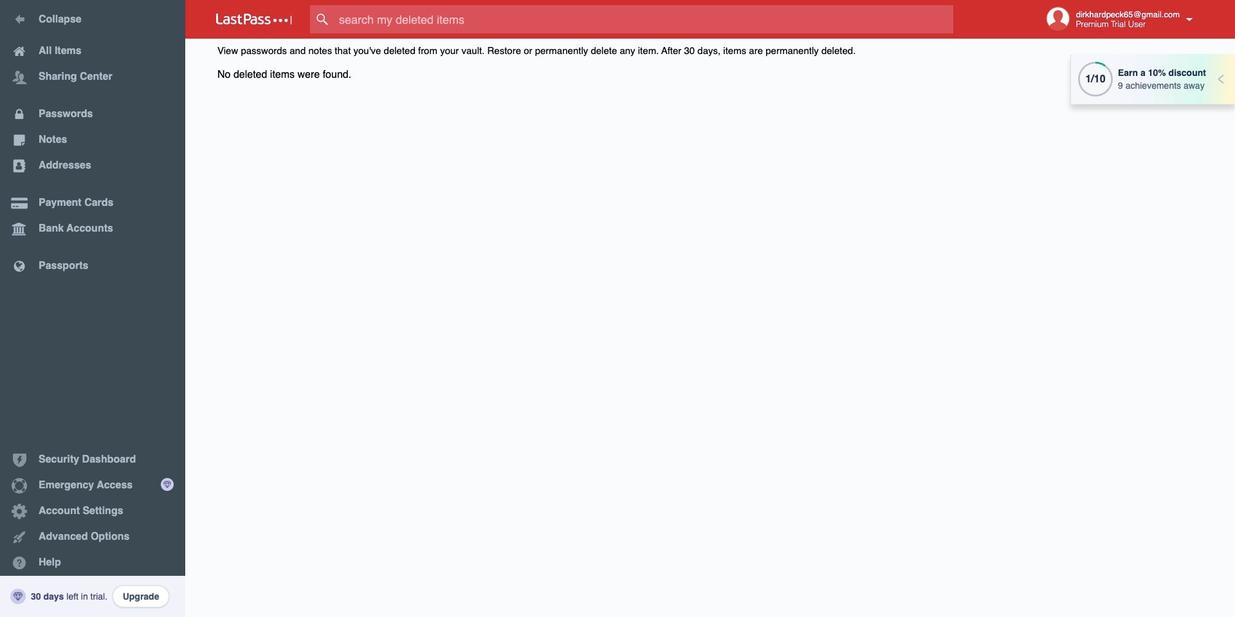 Task type: locate. For each thing, give the bounding box(es) containing it.
search my deleted items text field
[[310, 5, 979, 33]]



Task type: describe. For each thing, give the bounding box(es) containing it.
lastpass image
[[216, 14, 292, 25]]

main navigation navigation
[[0, 0, 185, 617]]

Search search field
[[310, 5, 979, 33]]



Task type: vqa. For each thing, say whether or not it's contained in the screenshot.
search my vault 'text field'
no



